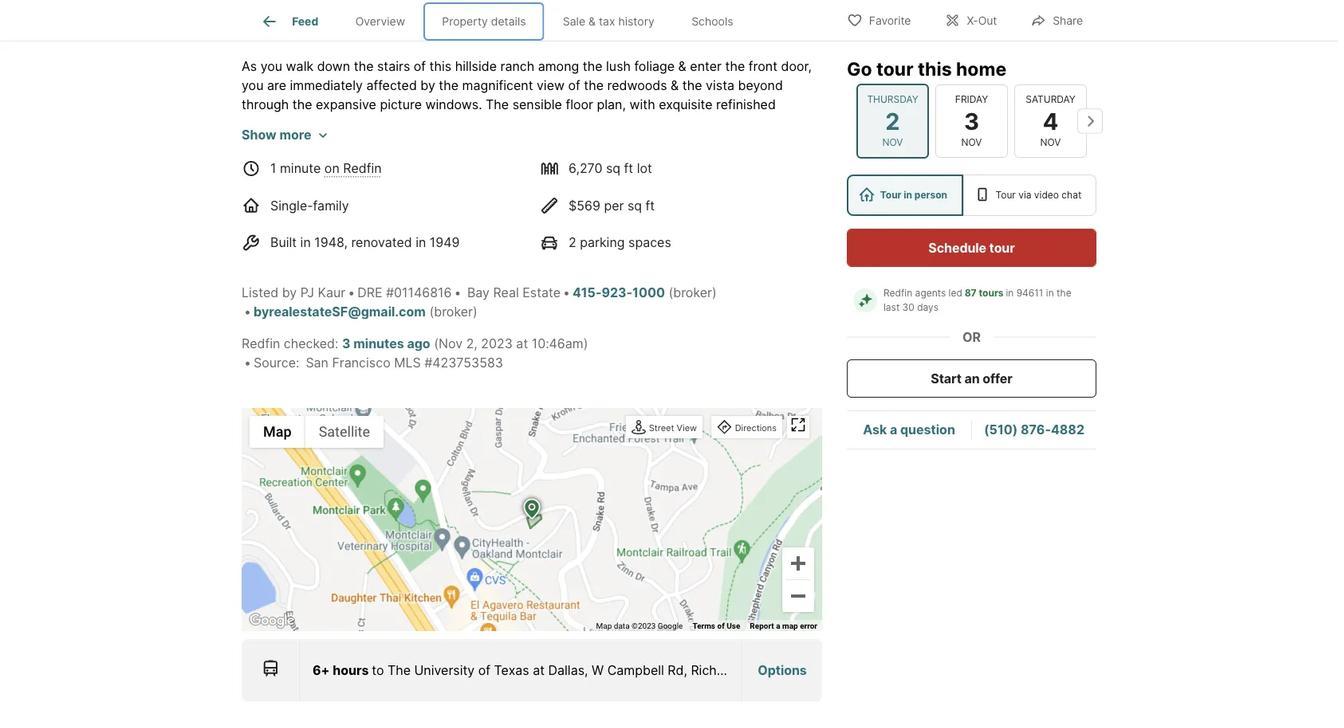 Task type: describe. For each thing, give the bounding box(es) containing it.
san
[[306, 355, 329, 371]]

0 horizontal spatial )
[[473, 304, 478, 320]]

built
[[270, 235, 297, 251]]

1 vertical spatial sq
[[628, 198, 642, 213]]

affected
[[366, 78, 417, 93]]

the up vista
[[725, 59, 745, 74]]

0 horizontal spatial is
[[308, 174, 318, 189]]

the up the floor
[[584, 78, 604, 93]]

0 horizontal spatial sq
[[606, 161, 621, 176]]

minutes
[[353, 336, 404, 351]]

street
[[649, 423, 674, 434]]

immediately
[[290, 78, 363, 93]]

1 horizontal spatial redfin
[[343, 161, 382, 176]]

1 horizontal spatial broker
[[673, 285, 712, 300]]

menu bar containing map
[[250, 416, 384, 448]]

video
[[1034, 189, 1059, 201]]

tour for schedule
[[989, 240, 1015, 256]]

tour in person option
[[847, 175, 963, 216]]

cozy
[[369, 174, 398, 189]]

start an offer button
[[847, 360, 1097, 398]]

1 horizontal spatial the
[[486, 97, 509, 113]]

out
[[978, 14, 997, 28]]

& left enter
[[678, 59, 687, 74]]

of left texas
[[478, 663, 491, 679]]

single-family
[[270, 198, 349, 213]]

mls
[[394, 355, 421, 371]]

# inside listed by pj kaur • dre # 01146816 • bay real estate • 415-923-1000 ( broker ) • byrealestatesf@gmail.com ( broker )
[[386, 285, 394, 300]]

0 horizontal spatial 2
[[569, 235, 576, 251]]

list box containing tour in person
[[847, 175, 1097, 216]]

415-923-1000 link
[[573, 285, 665, 300]]

as up hiking.
[[440, 231, 454, 247]]

google image
[[246, 611, 298, 632]]

map for map data ©2023 google
[[596, 622, 612, 631]]

0 horizontal spatial ft
[[624, 161, 633, 176]]

are down exquisite
[[692, 116, 711, 132]]

87
[[965, 288, 977, 299]]

and up right
[[527, 193, 550, 208]]

campbell
[[607, 663, 664, 679]]

0 horizontal spatial well
[[335, 135, 359, 151]]

a up the raising
[[396, 116, 403, 132]]

built in 1948, renovated in 1949
[[270, 235, 460, 251]]

per
[[604, 198, 624, 213]]

the up windows.
[[439, 78, 459, 93]]

and down perfect at left
[[542, 174, 565, 189]]

in left 1949
[[416, 235, 426, 251]]

overview tab
[[337, 2, 424, 41]]

this
[[398, 193, 423, 208]]

923-
[[602, 285, 633, 300]]

you
[[750, 193, 772, 208]]

1 horizontal spatial to
[[372, 663, 384, 679]]

vista
[[706, 78, 735, 93]]

map button
[[250, 416, 305, 448]]

byrealestatesf@gmail.com link
[[254, 304, 426, 320]]

friday
[[955, 94, 988, 105]]

(510)
[[984, 422, 1018, 438]]

3 inside friday 3 nov
[[964, 107, 979, 135]]

hiking.
[[434, 250, 474, 266]]

floors,
[[306, 116, 344, 132]]

schools tab
[[673, 2, 752, 41]]

the down village.
[[458, 231, 477, 247]]

on inside as you walk down the stairs of this hillside ranch among the lush foliage & enter the front door, you are immediately affected by the magnificent view of the redwoods & the vista beyond through the expansive picture windows. the sensible floor plan, with exquisite refinished hardwood floors, creates a flow in this charming mid-century home. there are amenities for entertaining as well as raising a family. on the main level are 3 bedrooms & 2 bathrooms. the large efficient kitchen overlooks a secluded patio perfect for an afternoon aperitif. on the lower level there is a huge, cozy tahoe-like family room and a 4th bedroom which opens to a side yard, a private sanctuary. this home is magical and serene, the best of both worlds. you are steps away from quaint montclair village. turn right off magellan on cortereal for a 5-min stroll to shops and restaurants as well as the historic railroad trail which provides a beautiful natural setting for walking, jogging and hiking.
[[633, 212, 648, 227]]

this right about
[[301, 8, 335, 31]]

away
[[278, 212, 310, 227]]

are down side
[[776, 193, 795, 208]]

1 horizontal spatial (
[[669, 285, 673, 300]]

for down shops
[[287, 250, 304, 266]]

3 inside redfin checked: 3 minutes ago (nov 2, 2023 at 10:46am) • source: san francisco mls # 423753583
[[342, 336, 351, 351]]

thursday
[[867, 94, 918, 105]]

nov for 2
[[883, 137, 903, 148]]

estate
[[523, 285, 561, 300]]

home inside as you walk down the stairs of this hillside ranch among the lush foliage & enter the front door, you are immediately affected by the magnificent view of the redwoods & the vista beyond through the expansive picture windows. the sensible floor plan, with exquisite refinished hardwood floors, creates a flow in this charming mid-century home. there are amenities for entertaining as well as raising a family. on the main level are 3 bedrooms & 2 bathrooms. the large efficient kitchen overlooks a secluded patio perfect for an afternoon aperitif. on the lower level there is a huge, cozy tahoe-like family room and a 4th bedroom which opens to a side yard, a private sanctuary. this home is magical and serene, the best of both worlds. you are steps away from quaint montclair village. turn right off magellan on cortereal for a 5-min stroll to shops and restaurants as well as the historic railroad trail which provides a beautiful natural setting for walking, jogging and hiking.
[[427, 193, 461, 208]]

show more
[[242, 127, 311, 143]]

tax
[[599, 15, 615, 28]]

windows.
[[425, 97, 482, 113]]

for up 4th at left top
[[588, 154, 605, 170]]

turn
[[493, 212, 520, 227]]

$569
[[569, 198, 600, 213]]

ask a question
[[863, 422, 955, 438]]

6,270 sq ft lot
[[569, 161, 652, 176]]

last
[[884, 302, 900, 313]]

trail
[[581, 231, 607, 247]]

view
[[677, 423, 697, 434]]

for down worlds. in the top right of the page
[[712, 212, 728, 227]]

1000
[[633, 285, 665, 300]]

lush
[[606, 59, 631, 74]]

entertaining
[[242, 135, 314, 151]]

kaur
[[318, 285, 345, 300]]

door,
[[781, 59, 812, 74]]

walking,
[[307, 250, 357, 266]]

& up exquisite
[[671, 78, 679, 93]]

options
[[758, 663, 807, 679]]

aperitif.
[[689, 154, 734, 170]]

the left lush
[[583, 59, 603, 74]]

afternoon
[[627, 154, 686, 170]]

start an offer
[[931, 371, 1013, 386]]

a left map
[[776, 622, 780, 631]]

as down floors,
[[318, 135, 332, 151]]

1 horizontal spatial ft
[[646, 198, 655, 213]]

as down creates
[[363, 135, 376, 151]]

this up thursday
[[918, 57, 952, 80]]

in right tours
[[1006, 288, 1014, 299]]

days
[[917, 302, 939, 313]]

property details tab
[[424, 2, 544, 41]]

a right 'ask'
[[890, 422, 897, 438]]

2 horizontal spatial the
[[778, 135, 802, 151]]

report a map error link
[[750, 622, 817, 631]]

raising
[[380, 135, 420, 151]]

large
[[242, 154, 272, 170]]

huge,
[[332, 174, 366, 189]]

the left stairs
[[354, 59, 374, 74]]

there
[[273, 174, 305, 189]]

• down listed
[[244, 304, 251, 320]]

2023
[[481, 336, 513, 351]]

side
[[767, 174, 792, 189]]

report
[[750, 622, 774, 631]]

this down windows.
[[450, 116, 472, 132]]

francisco
[[332, 355, 391, 371]]

1 horizontal spatial which
[[661, 174, 697, 189]]

terms of use
[[693, 622, 740, 631]]

& down there at the top of page
[[683, 135, 691, 151]]

expansive
[[316, 97, 376, 113]]

1 horizontal spatial on
[[738, 154, 755, 170]]

0 horizontal spatial home
[[339, 8, 390, 31]]

as down the montclair
[[396, 231, 409, 247]]

a right provides
[[705, 231, 712, 247]]

a down family.
[[438, 154, 445, 170]]

yard,
[[242, 193, 272, 208]]

offer
[[983, 371, 1013, 386]]

(510) 876-4882
[[984, 422, 1085, 438]]

agents
[[915, 288, 946, 299]]

of right "best"
[[655, 193, 668, 208]]

a left "5-" at the right top of the page
[[732, 212, 739, 227]]

1 vertical spatial at
[[533, 663, 545, 679]]

map region
[[195, 395, 1011, 711]]

stroll
[[782, 212, 811, 227]]

6,270
[[569, 161, 603, 176]]

magical
[[477, 193, 524, 208]]

view
[[537, 78, 565, 93]]

0 vertical spatial to
[[741, 174, 753, 189]]

• left 415-
[[563, 285, 570, 300]]

enter
[[690, 59, 722, 74]]

1
[[270, 161, 276, 176]]

2 horizontal spatial home
[[956, 57, 1007, 80]]

via
[[1019, 189, 1032, 201]]

friday 3 nov
[[955, 94, 988, 148]]

4th
[[579, 174, 600, 189]]

& inside tab
[[589, 15, 596, 28]]

1 vertical spatial broker
[[434, 304, 473, 320]]

about this home
[[242, 8, 390, 31]]

by inside as you walk down the stairs of this hillside ranch among the lush foliage & enter the front door, you are immediately affected by the magnificent view of the redwoods & the vista beyond through the expansive picture windows. the sensible floor plan, with exquisite refinished hardwood floors, creates a flow in this charming mid-century home. there are amenities for entertaining as well as raising a family. on the main level are 3 bedrooms & 2 bathrooms. the large efficient kitchen overlooks a secluded patio perfect for an afternoon aperitif. on the lower level there is a huge, cozy tahoe-like family room and a 4th bedroom which opens to a side yard, a private sanctuary. this home is magical and serene, the best of both worlds. you are steps away from quaint montclair village. turn right off magellan on cortereal for a 5-min stroll to shops and restaurants as well as the historic railroad trail which provides a beautiful natural setting for walking, jogging and hiking.
[[421, 78, 435, 93]]

• left dre
[[348, 285, 355, 300]]

floor
[[566, 97, 593, 113]]

the up side
[[759, 154, 778, 170]]

tour via video chat option
[[963, 175, 1097, 216]]

0 horizontal spatial level
[[242, 174, 269, 189]]

bedrooms
[[619, 135, 680, 151]]

the up floors,
[[292, 97, 312, 113]]

1 horizontal spatial level
[[553, 135, 581, 151]]

shops
[[257, 231, 294, 247]]



Task type: locate. For each thing, give the bounding box(es) containing it.
hardwood
[[242, 116, 302, 132]]

2 horizontal spatial 2
[[886, 107, 900, 135]]

for up lower
[[776, 116, 793, 132]]

423753583
[[432, 355, 503, 371]]

1 horizontal spatial 2
[[695, 135, 703, 151]]

2 left trail
[[569, 235, 576, 251]]

you
[[261, 59, 282, 74], [242, 78, 264, 93]]

# right mls
[[424, 355, 432, 371]]

in inside in the last 30 days
[[1046, 288, 1054, 299]]

1949
[[430, 235, 460, 251]]

at right 2023
[[516, 336, 528, 351]]

well up kitchen in the left top of the page
[[335, 135, 359, 151]]

0 vertical spatial redfin
[[343, 161, 382, 176]]

the right 94611 in the top of the page
[[1057, 288, 1072, 299]]

3 up francisco
[[342, 336, 351, 351]]

1 vertical spatial is
[[464, 193, 474, 208]]

this left hillside
[[430, 59, 452, 74]]

tahoe-
[[402, 174, 445, 189]]

property details
[[442, 15, 526, 28]]

on
[[324, 161, 340, 176], [633, 212, 648, 227]]

0 horizontal spatial broker
[[434, 304, 473, 320]]

menu bar
[[250, 416, 384, 448]]

favorite
[[869, 14, 911, 28]]

0 vertical spatial which
[[661, 174, 697, 189]]

0 vertical spatial family
[[468, 174, 504, 189]]

1 vertical spatial redfin
[[884, 288, 913, 299]]

schedule tour button
[[847, 229, 1097, 267]]

0 horizontal spatial which
[[610, 231, 646, 247]]

1 horizontal spatial family
[[468, 174, 504, 189]]

2 horizontal spatial redfin
[[884, 288, 913, 299]]

01146816
[[394, 285, 452, 300]]

the up magellan
[[602, 193, 621, 208]]

overview
[[355, 15, 405, 28]]

a left huge,
[[321, 174, 329, 189]]

tour in person
[[880, 189, 947, 201]]

terms
[[693, 622, 715, 631]]

tab list containing feed
[[242, 0, 765, 41]]

at right texas
[[533, 663, 545, 679]]

at inside redfin checked: 3 minutes ago (nov 2, 2023 at 10:46am) • source: san francisco mls # 423753583
[[516, 336, 528, 351]]

0 vertical spatial sq
[[606, 161, 621, 176]]

0 horizontal spatial 3
[[342, 336, 351, 351]]

an inside button
[[965, 371, 980, 386]]

) down beautiful
[[712, 285, 717, 300]]

home up friday
[[956, 57, 1007, 80]]

redfin inside redfin checked: 3 minutes ago (nov 2, 2023 at 10:46am) • source: san francisco mls # 423753583
[[242, 336, 280, 351]]

2 nov from the left
[[961, 137, 982, 148]]

0 horizontal spatial the
[[388, 663, 411, 679]]

1 vertical spatial to
[[242, 231, 254, 247]]

stairs
[[377, 59, 410, 74]]

ask
[[863, 422, 887, 438]]

sq right per
[[628, 198, 642, 213]]

2,
[[466, 336, 478, 351]]

in left person
[[904, 189, 912, 201]]

the up lower
[[778, 135, 802, 151]]

restaurants
[[323, 231, 392, 247]]

1 horizontal spatial is
[[464, 193, 474, 208]]

0 vertical spatial well
[[335, 135, 359, 151]]

favorite button
[[833, 4, 925, 36]]

and down away
[[297, 231, 320, 247]]

nov for 4
[[1040, 137, 1061, 148]]

0 vertical spatial you
[[261, 59, 282, 74]]

satellite button
[[305, 416, 384, 448]]

of up the floor
[[568, 78, 580, 93]]

street view button
[[627, 418, 701, 440]]

renovated
[[351, 235, 412, 251]]

redfin for redfin agents led 87 tours in 94611
[[884, 288, 913, 299]]

2 vertical spatial to
[[372, 663, 384, 679]]

map inside popup button
[[263, 424, 292, 441]]

1 horizontal spatial 3
[[607, 135, 615, 151]]

redfin up sanctuary.
[[343, 161, 382, 176]]

1 horizontal spatial well
[[413, 231, 437, 247]]

checked:
[[284, 336, 339, 351]]

level down large
[[242, 174, 269, 189]]

0 vertical spatial home
[[339, 8, 390, 31]]

1 vertical spatial on
[[738, 154, 755, 170]]

1 horizontal spatial sq
[[628, 198, 642, 213]]

6+ hours to the university of texas at dallas, w campbell rd, richardson, tx, usa
[[313, 663, 815, 679]]

1 vertical spatial #
[[424, 355, 432, 371]]

to down steps
[[242, 231, 254, 247]]

as
[[242, 59, 257, 74]]

which down magellan
[[610, 231, 646, 247]]

•
[[348, 285, 355, 300], [454, 285, 461, 300], [563, 285, 570, 300], [244, 304, 251, 320], [244, 355, 251, 371]]

next image
[[1077, 108, 1103, 134]]

in inside 'option'
[[904, 189, 912, 201]]

list box
[[847, 175, 1097, 216]]

redfin for redfin checked: 3 minutes ago (nov 2, 2023 at 10:46am) • source: san francisco mls # 423753583
[[242, 336, 280, 351]]

5-
[[743, 212, 756, 227]]

0 horizontal spatial redfin
[[242, 336, 280, 351]]

tour for tour via video chat
[[996, 189, 1016, 201]]

0 vertical spatial an
[[609, 154, 623, 170]]

opens
[[700, 174, 737, 189]]

# right dre
[[386, 285, 394, 300]]

1 horizontal spatial an
[[965, 371, 980, 386]]

home
[[339, 8, 390, 31], [956, 57, 1007, 80], [427, 193, 461, 208]]

map for map
[[263, 424, 292, 441]]

2
[[886, 107, 900, 135], [695, 135, 703, 151], [569, 235, 576, 251]]

2 vertical spatial home
[[427, 193, 461, 208]]

magellan
[[575, 212, 630, 227]]

more
[[279, 127, 311, 143]]

richardson,
[[691, 663, 762, 679]]

1 horizontal spatial at
[[533, 663, 545, 679]]

0 vertical spatial on
[[477, 135, 494, 151]]

w
[[592, 663, 604, 679]]

4
[[1043, 107, 1059, 135]]

map left satellite popup button
[[263, 424, 292, 441]]

1 vertical spatial family
[[313, 198, 349, 213]]

1 horizontal spatial nov
[[961, 137, 982, 148]]

1 horizontal spatial map
[[596, 622, 612, 631]]

2 horizontal spatial 3
[[964, 107, 979, 135]]

best
[[625, 193, 652, 208]]

you down "as"
[[242, 78, 264, 93]]

1 vertical spatial an
[[965, 371, 980, 386]]

tour for tour in person
[[880, 189, 902, 201]]

1 horizontal spatial tour
[[996, 189, 1016, 201]]

0 horizontal spatial tour
[[880, 189, 902, 201]]

ft down bedroom
[[646, 198, 655, 213]]

minute
[[280, 161, 321, 176]]

in inside as you walk down the stairs of this hillside ranch among the lush foliage & enter the front door, you are immediately affected by the magnificent view of the redwoods & the vista beyond through the expansive picture windows. the sensible floor plan, with exquisite refinished hardwood floors, creates a flow in this charming mid-century home. there are amenities for entertaining as well as raising a family. on the main level are 3 bedrooms & 2 bathrooms. the large efficient kitchen overlooks a secluded patio perfect for an afternoon aperitif. on the lower level there is a huge, cozy tahoe-like family room and a 4th bedroom which opens to a side yard, a private sanctuary. this home is magical and serene, the best of both worlds. you are steps away from quaint montclair village. turn right off magellan on cortereal for a 5-min stroll to shops and restaurants as well as the historic railroad trail which provides a beautiful natural setting for walking, jogging and hiking.
[[435, 116, 446, 132]]

nov inside thursday 2 nov
[[883, 137, 903, 148]]

level up perfect at left
[[553, 135, 581, 151]]

the inside in the last 30 days
[[1057, 288, 1072, 299]]

tour inside option
[[996, 189, 1016, 201]]

beautiful
[[716, 231, 768, 247]]

(510) 876-4882 link
[[984, 422, 1085, 438]]

property
[[442, 15, 488, 28]]

0 horizontal spatial map
[[263, 424, 292, 441]]

by inside listed by pj kaur • dre # 01146816 • bay real estate • 415-923-1000 ( broker ) • byrealestatesf@gmail.com ( broker )
[[282, 285, 297, 300]]

redwoods
[[607, 78, 667, 93]]

0 horizontal spatial tour
[[876, 57, 914, 80]]

0 vertical spatial is
[[308, 174, 318, 189]]

1 horizontal spatial tour
[[989, 240, 1015, 256]]

a left 4th at left top
[[569, 174, 576, 189]]

family inside as you walk down the stairs of this hillside ranch among the lush foliage & enter the front door, you are immediately affected by the magnificent view of the redwoods & the vista beyond through the expansive picture windows. the sensible floor plan, with exquisite refinished hardwood floors, creates a flow in this charming mid-century home. there are amenities for entertaining as well as raising a family. on the main level are 3 bedrooms & 2 bathrooms. the large efficient kitchen overlooks a secluded patio perfect for an afternoon aperitif. on the lower level there is a huge, cozy tahoe-like family room and a 4th bedroom which opens to a side yard, a private sanctuary. this home is magical and serene, the best of both worlds. you are steps away from quaint montclair village. turn right off magellan on cortereal for a 5-min stroll to shops and restaurants as well as the historic railroad trail which provides a beautiful natural setting for walking, jogging and hiking.
[[468, 174, 504, 189]]

tour inside schedule tour button
[[989, 240, 1015, 256]]

is up private
[[308, 174, 318, 189]]

history
[[618, 15, 655, 28]]

1 horizontal spatial by
[[421, 78, 435, 93]]

None button
[[857, 84, 929, 159], [935, 84, 1008, 158], [1014, 84, 1087, 158], [857, 84, 929, 159], [935, 84, 1008, 158], [1014, 84, 1087, 158]]

well down the montclair
[[413, 231, 437, 247]]

map left data
[[596, 622, 612, 631]]

tour right schedule
[[989, 240, 1015, 256]]

nov down 4
[[1040, 137, 1061, 148]]

1 vertical spatial home
[[956, 57, 1007, 80]]

0 vertical spatial the
[[486, 97, 509, 113]]

to right hours
[[372, 663, 384, 679]]

0 horizontal spatial an
[[609, 154, 623, 170]]

2 inside as you walk down the stairs of this hillside ranch among the lush foliage & enter the front door, you are immediately affected by the magnificent view of the redwoods & the vista beyond through the expansive picture windows. the sensible floor plan, with exquisite refinished hardwood floors, creates a flow in this charming mid-century home. there are amenities for entertaining as well as raising a family. on the main level are 3 bedrooms & 2 bathrooms. the large efficient kitchen overlooks a secluded patio perfect for an afternoon aperitif. on the lower level there is a huge, cozy tahoe-like family room and a 4th bedroom which opens to a side yard, a private sanctuary. this home is magical and serene, the best of both worlds. you are steps away from quaint montclair village. turn right off magellan on cortereal for a 5-min stroll to shops and restaurants as well as the historic railroad trail which provides a beautiful natural setting for walking, jogging and hiking.
[[695, 135, 703, 151]]

x-out
[[967, 14, 997, 28]]

• left source:
[[244, 355, 251, 371]]

nov inside saturday 4 nov
[[1040, 137, 1061, 148]]

1 vertical spatial ft
[[646, 198, 655, 213]]

satellite
[[319, 424, 370, 441]]

10:46am)
[[532, 336, 588, 351]]

chat
[[1062, 189, 1082, 201]]

1 vertical spatial well
[[413, 231, 437, 247]]

3 down friday
[[964, 107, 979, 135]]

quaint
[[345, 212, 383, 227]]

1 vertical spatial you
[[242, 78, 264, 93]]

which up the both on the right top
[[661, 174, 697, 189]]

0 horizontal spatial on
[[324, 161, 340, 176]]

0 vertical spatial tour
[[876, 57, 914, 80]]

3 minutes ago link
[[342, 336, 430, 351], [342, 336, 430, 351]]

1 vertical spatial on
[[633, 212, 648, 227]]

1 vertical spatial )
[[473, 304, 478, 320]]

1 vertical spatial the
[[778, 135, 802, 151]]

0 horizontal spatial family
[[313, 198, 349, 213]]

main
[[521, 135, 550, 151]]

nov down friday
[[961, 137, 982, 148]]

tour left via
[[996, 189, 1016, 201]]

nov down thursday
[[883, 137, 903, 148]]

(
[[669, 285, 673, 300], [429, 304, 434, 320]]

3 nov from the left
[[1040, 137, 1061, 148]]

bathrooms.
[[706, 135, 775, 151]]

a down flow
[[424, 135, 431, 151]]

listed
[[242, 285, 278, 300]]

in right built
[[300, 235, 311, 251]]

0 vertical spatial map
[[263, 424, 292, 441]]

2 down thursday
[[886, 107, 900, 135]]

data
[[614, 622, 630, 631]]

0 horizontal spatial at
[[516, 336, 528, 351]]

) down the "bay"
[[473, 304, 478, 320]]

tour for go
[[876, 57, 914, 80]]

an up bedroom
[[609, 154, 623, 170]]

show more button
[[242, 126, 327, 145]]

in right 94611 in the top of the page
[[1046, 288, 1054, 299]]

as
[[318, 135, 332, 151], [363, 135, 376, 151], [396, 231, 409, 247], [440, 231, 454, 247]]

kitchen
[[328, 154, 372, 170]]

3 inside as you walk down the stairs of this hillside ranch among the lush foliage & enter the front door, you are immediately affected by the magnificent view of the redwoods & the vista beyond through the expansive picture windows. the sensible floor plan, with exquisite refinished hardwood floors, creates a flow in this charming mid-century home. there are amenities for entertaining as well as raising a family. on the main level are 3 bedrooms & 2 bathrooms. the large efficient kitchen overlooks a secluded patio perfect for an afternoon aperitif. on the lower level there is a huge, cozy tahoe-like family room and a 4th bedroom which opens to a side yard, a private sanctuary. this home is magical and serene, the best of both worlds. you are steps away from quaint montclair village. turn right off magellan on cortereal for a 5-min stroll to shops and restaurants as well as the historic railroad trail which provides a beautiful natural setting for walking, jogging and hiking.
[[607, 135, 615, 151]]

tab list
[[242, 0, 765, 41]]

nov inside friday 3 nov
[[961, 137, 982, 148]]

sq right 4th at left top
[[606, 161, 621, 176]]

3 up 6,270 sq ft lot
[[607, 135, 615, 151]]

2 tour from the left
[[996, 189, 1016, 201]]

sq
[[606, 161, 621, 176], [628, 198, 642, 213]]

0 vertical spatial (
[[669, 285, 673, 300]]

1 tour from the left
[[880, 189, 902, 201]]

0 horizontal spatial (
[[429, 304, 434, 320]]

setting
[[242, 250, 283, 266]]

2 up aperitif.
[[695, 135, 703, 151]]

share
[[1053, 14, 1083, 28]]

right
[[523, 212, 551, 227]]

nov for 3
[[961, 137, 982, 148]]

an left offer
[[965, 371, 980, 386]]

the
[[354, 59, 374, 74], [583, 59, 603, 74], [725, 59, 745, 74], [439, 78, 459, 93], [584, 78, 604, 93], [683, 78, 702, 93], [292, 97, 312, 113], [498, 135, 517, 151], [759, 154, 778, 170], [602, 193, 621, 208], [458, 231, 477, 247], [1057, 288, 1072, 299]]

sale & tax history tab
[[544, 2, 673, 41]]

2 vertical spatial redfin
[[242, 336, 280, 351]]

thursday 2 nov
[[867, 94, 918, 148]]

are up through
[[267, 78, 286, 93]]

0 vertical spatial level
[[553, 135, 581, 151]]

broker right 1000
[[673, 285, 712, 300]]

the down charming on the top of the page
[[498, 135, 517, 151]]

1 vertical spatial (
[[429, 304, 434, 320]]

0 horizontal spatial #
[[386, 285, 394, 300]]

walk
[[286, 59, 314, 74]]

cortereal
[[652, 212, 708, 227]]

a down there at the top of page
[[275, 193, 283, 208]]

0 horizontal spatial by
[[282, 285, 297, 300]]

century
[[563, 116, 609, 132]]

are down century
[[584, 135, 604, 151]]

serene,
[[554, 193, 598, 208]]

2 horizontal spatial nov
[[1040, 137, 1061, 148]]

schedule tour
[[929, 240, 1015, 256]]

& left "tax"
[[589, 15, 596, 28]]

home down like
[[427, 193, 461, 208]]

tour inside 'option'
[[880, 189, 902, 201]]

• inside redfin checked: 3 minutes ago (nov 2, 2023 at 10:46am) • source: san francisco mls # 423753583
[[244, 355, 251, 371]]

pj
[[300, 285, 314, 300]]

question
[[900, 422, 955, 438]]

0 horizontal spatial to
[[242, 231, 254, 247]]

of right stairs
[[414, 59, 426, 74]]

0 vertical spatial )
[[712, 285, 717, 300]]

x-
[[967, 14, 978, 28]]

min
[[756, 212, 778, 227]]

0 vertical spatial by
[[421, 78, 435, 93]]

1 horizontal spatial home
[[427, 193, 461, 208]]

2 inside thursday 2 nov
[[886, 107, 900, 135]]

0 vertical spatial at
[[516, 336, 528, 351]]

a up you
[[757, 174, 764, 189]]

rd,
[[668, 663, 687, 679]]

terms of use link
[[693, 622, 740, 631]]

6+
[[313, 663, 330, 679]]

redfin up last
[[884, 288, 913, 299]]

0 vertical spatial broker
[[673, 285, 712, 300]]

0 horizontal spatial on
[[477, 135, 494, 151]]

415-
[[573, 285, 602, 300]]

1 vertical spatial which
[[610, 231, 646, 247]]

family down secluded
[[468, 174, 504, 189]]

by
[[421, 78, 435, 93], [282, 285, 297, 300]]

details
[[491, 15, 526, 28]]

( down 01146816
[[429, 304, 434, 320]]

amenities
[[715, 116, 773, 132]]

1 horizontal spatial #
[[424, 355, 432, 371]]

and left hiking.
[[408, 250, 431, 266]]

an inside as you walk down the stairs of this hillside ranch among the lush foliage & enter the front door, you are immediately affected by the magnificent view of the redwoods & the vista beyond through the expansive picture windows. the sensible floor plan, with exquisite refinished hardwood floors, creates a flow in this charming mid-century home. there are amenities for entertaining as well as raising a family. on the main level are 3 bedrooms & 2 bathrooms. the large efficient kitchen overlooks a secluded patio perfect for an afternoon aperitif. on the lower level there is a huge, cozy tahoe-like family room and a 4th bedroom which opens to a side yard, a private sanctuary. this home is magical and serene, the best of both worlds. you are steps away from quaint montclair village. turn right off magellan on cortereal for a 5-min stroll to shops and restaurants as well as the historic railroad trail which provides a beautiful natural setting for walking, jogging and hiking.
[[609, 154, 623, 170]]

share button
[[1017, 4, 1097, 36]]

on right the minute
[[324, 161, 340, 176]]

hours
[[333, 663, 369, 679]]

1 horizontal spatial )
[[712, 285, 717, 300]]

by up windows.
[[421, 78, 435, 93]]

1 vertical spatial tour
[[989, 240, 1015, 256]]

2 horizontal spatial to
[[741, 174, 753, 189]]

on down bathrooms.
[[738, 154, 755, 170]]

by left pj
[[282, 285, 297, 300]]

x-out button
[[931, 4, 1011, 36]]

the up exquisite
[[683, 78, 702, 93]]

1 vertical spatial map
[[596, 622, 612, 631]]

byrealestatesf@gmail.com
[[254, 304, 426, 320]]

1 nov from the left
[[883, 137, 903, 148]]

secluded
[[448, 154, 503, 170]]

and
[[542, 174, 565, 189], [527, 193, 550, 208], [297, 231, 320, 247], [408, 250, 431, 266]]

( right 1000
[[669, 285, 673, 300]]

front
[[749, 59, 778, 74]]

0 vertical spatial on
[[324, 161, 340, 176]]

1 vertical spatial by
[[282, 285, 297, 300]]

saturday
[[1026, 94, 1076, 105]]

# inside redfin checked: 3 minutes ago (nov 2, 2023 at 10:46am) • source: san francisco mls # 423753583
[[424, 355, 432, 371]]

of left the use
[[717, 622, 725, 631]]

is up village.
[[464, 193, 474, 208]]

• left the "bay"
[[454, 285, 461, 300]]

exquisite
[[659, 97, 713, 113]]

tour up thursday
[[876, 57, 914, 80]]

tour left person
[[880, 189, 902, 201]]

you right "as"
[[261, 59, 282, 74]]



Task type: vqa. For each thing, say whether or not it's contained in the screenshot.
Amenities tab
no



